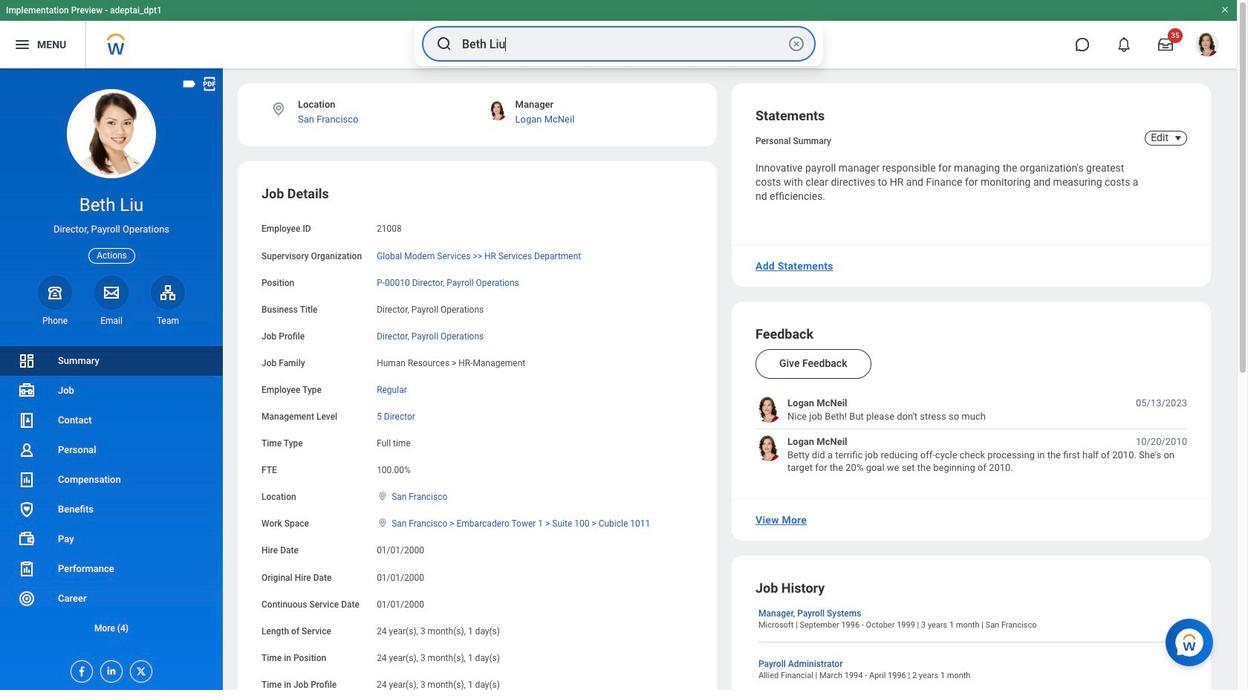 Task type: describe. For each thing, give the bounding box(es) containing it.
1 location image from the top
[[377, 492, 389, 502]]

mail image
[[103, 284, 120, 302]]

view team image
[[159, 284, 177, 302]]

notifications large image
[[1117, 37, 1132, 52]]

pay image
[[18, 531, 36, 549]]

full time element
[[377, 436, 411, 449]]

facebook image
[[71, 662, 88, 678]]

summary image
[[18, 352, 36, 370]]

close environment banner image
[[1221, 5, 1230, 14]]

contact image
[[18, 412, 36, 430]]

benefits image
[[18, 501, 36, 519]]

x circle image
[[788, 35, 806, 53]]

location image
[[271, 101, 287, 117]]

justify image
[[13, 36, 31, 54]]

navigation pane region
[[0, 68, 223, 691]]

personal summary element
[[756, 133, 832, 146]]

1 employee's photo (logan mcneil) image from the top
[[756, 397, 782, 423]]

x image
[[131, 662, 147, 678]]

performance image
[[18, 560, 36, 578]]



Task type: locate. For each thing, give the bounding box(es) containing it.
group
[[262, 185, 693, 691]]

phone image
[[45, 284, 65, 302]]

None search field
[[415, 22, 824, 66]]

1 vertical spatial employee's photo (logan mcneil) image
[[756, 436, 782, 462]]

team beth liu element
[[151, 315, 185, 327]]

email beth liu element
[[94, 315, 129, 327]]

profile logan mcneil image
[[1196, 33, 1220, 60]]

0 vertical spatial employee's photo (logan mcneil) image
[[756, 397, 782, 423]]

search image
[[436, 35, 453, 53]]

view printable version (pdf) image
[[201, 76, 218, 92]]

linkedin image
[[101, 662, 117, 677]]

0 vertical spatial location image
[[377, 492, 389, 502]]

2 employee's photo (logan mcneil) image from the top
[[756, 436, 782, 462]]

1 vertical spatial location image
[[377, 518, 389, 529]]

compensation image
[[18, 471, 36, 489]]

caret down image
[[1170, 132, 1188, 144]]

0 horizontal spatial list
[[0, 346, 223, 644]]

career image
[[18, 590, 36, 608]]

phone beth liu element
[[38, 315, 72, 327]]

inbox large image
[[1159, 37, 1174, 52]]

list
[[0, 346, 223, 644], [756, 397, 1188, 475]]

employee's photo (logan mcneil) image
[[756, 397, 782, 423], [756, 436, 782, 462]]

location image
[[377, 492, 389, 502], [377, 518, 389, 529]]

2 location image from the top
[[377, 518, 389, 529]]

Search Workday  search field
[[462, 28, 785, 60]]

banner
[[0, 0, 1238, 68]]

tag image
[[181, 76, 198, 92]]

job image
[[18, 382, 36, 400]]

personal image
[[18, 442, 36, 459]]

1 horizontal spatial list
[[756, 397, 1188, 475]]



Task type: vqa. For each thing, say whether or not it's contained in the screenshot.
status
no



